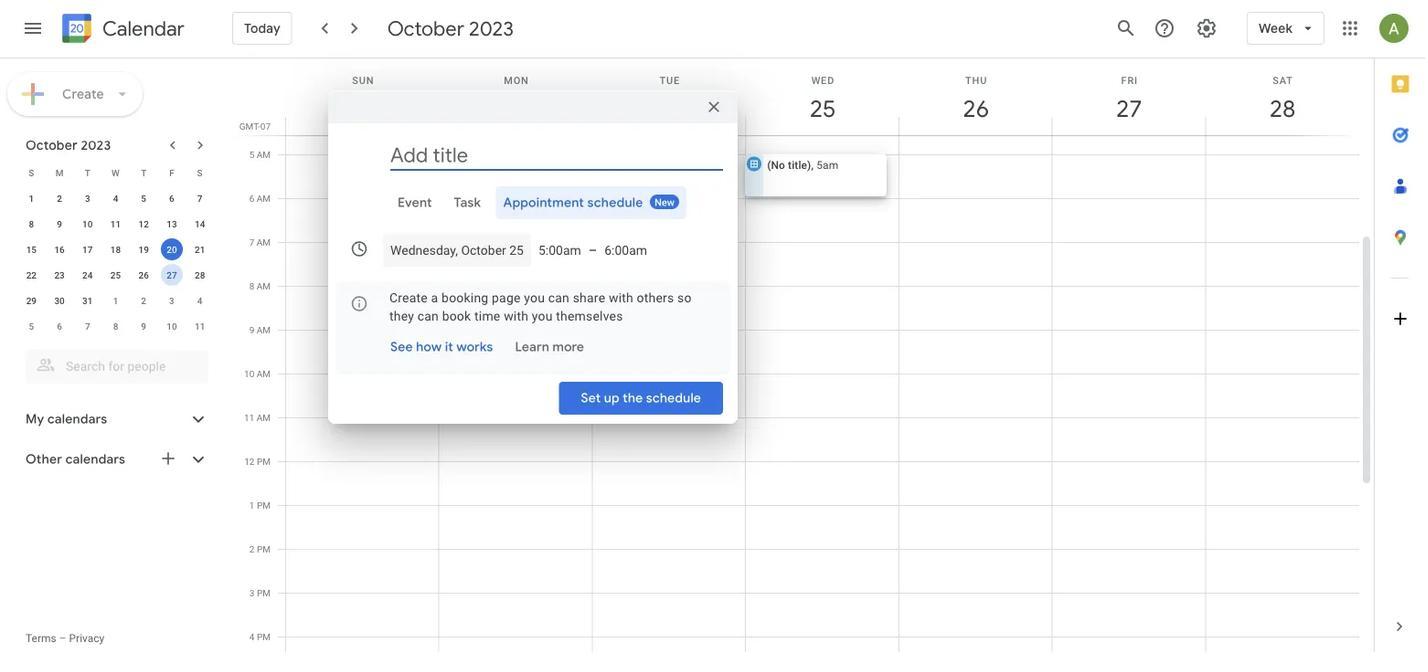 Task type: locate. For each thing, give the bounding box(es) containing it.
2 vertical spatial 3
[[250, 588, 255, 599]]

27 link
[[1109, 88, 1151, 130]]

0 horizontal spatial 5
[[29, 321, 34, 332]]

1 vertical spatial 25
[[110, 270, 121, 281]]

Start date text field
[[391, 240, 524, 262]]

see how it works button
[[383, 326, 501, 369]]

calendars inside dropdown button
[[47, 412, 107, 428]]

grid
[[234, 59, 1375, 654]]

8 down november 1 element
[[113, 321, 118, 332]]

,
[[812, 159, 814, 171]]

row
[[17, 160, 214, 186], [17, 186, 214, 211], [17, 211, 214, 237], [17, 237, 214, 262], [17, 262, 214, 288], [17, 288, 214, 314], [17, 314, 214, 339]]

am down 8 am
[[257, 325, 271, 336]]

5 up 12 element
[[141, 193, 146, 204]]

row up 18 element
[[17, 211, 214, 237]]

23
[[502, 94, 528, 124], [54, 270, 65, 281]]

0 horizontal spatial 26
[[139, 270, 149, 281]]

22 column header
[[285, 59, 440, 135]]

11 down november 4 element
[[195, 321, 205, 332]]

12
[[139, 219, 149, 230], [244, 456, 255, 467]]

18 element
[[105, 239, 127, 261]]

am up the 12 pm
[[257, 412, 271, 423]]

2 row from the top
[[17, 186, 214, 211]]

2 vertical spatial 8
[[113, 321, 118, 332]]

row containing 29
[[17, 288, 214, 314]]

0 vertical spatial schedule
[[588, 195, 643, 211]]

9 up 10 am
[[249, 325, 254, 336]]

0 vertical spatial calendars
[[47, 412, 107, 428]]

calendars up other calendars
[[47, 412, 107, 428]]

3 for the november 3 element
[[169, 295, 174, 306]]

0 horizontal spatial october
[[26, 137, 78, 154]]

2 up november 9 element
[[141, 295, 146, 306]]

am for 7 am
[[257, 237, 271, 248]]

11
[[110, 219, 121, 230], [195, 321, 205, 332], [244, 412, 255, 423]]

3 row from the top
[[17, 211, 214, 237]]

2 vertical spatial 4
[[250, 632, 255, 643]]

calendars
[[47, 412, 107, 428], [66, 452, 125, 468]]

create for create a booking page you can share with others so they can book time with you themselves
[[390, 290, 428, 305]]

2 horizontal spatial 3
[[250, 588, 255, 599]]

0 horizontal spatial 11
[[110, 219, 121, 230]]

week
[[1259, 20, 1293, 37]]

1 horizontal spatial tab list
[[1376, 59, 1426, 602]]

2 vertical spatial 11
[[244, 412, 255, 423]]

1 horizontal spatial october 2023
[[388, 16, 514, 41]]

24 up 31
[[82, 270, 93, 281]]

2 down m
[[57, 193, 62, 204]]

4 pm
[[250, 632, 271, 643]]

5
[[249, 149, 254, 160], [141, 193, 146, 204], [29, 321, 34, 332]]

2023 down the create popup button
[[81, 137, 111, 154]]

to element
[[589, 243, 597, 258]]

0 vertical spatial 25
[[809, 94, 835, 124]]

23 element
[[49, 264, 70, 286]]

20, today element
[[161, 239, 183, 261]]

schedule
[[588, 195, 643, 211], [646, 391, 701, 407]]

0 vertical spatial 8
[[29, 219, 34, 230]]

november 3 element
[[161, 290, 183, 312]]

1 vertical spatial 2023
[[81, 137, 111, 154]]

21
[[195, 244, 205, 255]]

6 am from the top
[[257, 369, 271, 380]]

1 vertical spatial create
[[390, 290, 428, 305]]

2 horizontal spatial 1
[[250, 500, 255, 511]]

0 horizontal spatial 1
[[29, 193, 34, 204]]

1
[[29, 193, 34, 204], [113, 295, 118, 306], [250, 500, 255, 511]]

0 horizontal spatial 6
[[57, 321, 62, 332]]

25 column header
[[746, 59, 900, 135]]

1 inside november 1 element
[[113, 295, 118, 306]]

10 up 11 am
[[244, 369, 255, 380]]

0 vertical spatial october
[[388, 16, 465, 41]]

create inside popup button
[[62, 86, 104, 102]]

1 vertical spatial 28
[[195, 270, 205, 281]]

12 down 11 am
[[244, 456, 255, 467]]

with
[[609, 290, 634, 305], [504, 309, 529, 324]]

today button
[[232, 6, 292, 50]]

row containing 22
[[17, 262, 214, 288]]

6 row from the top
[[17, 288, 214, 314]]

7 inside grid
[[249, 237, 254, 248]]

0 horizontal spatial 7
[[85, 321, 90, 332]]

0 horizontal spatial 23
[[54, 270, 65, 281]]

26 inside row
[[139, 270, 149, 281]]

10 for "10" element
[[82, 219, 93, 230]]

9
[[57, 219, 62, 230], [141, 321, 146, 332], [249, 325, 254, 336]]

new element
[[650, 195, 679, 209]]

create a booking page you can share with others so they can book time with you themselves
[[390, 290, 692, 324]]

10 for 10 am
[[244, 369, 255, 380]]

23 up 30
[[54, 270, 65, 281]]

7 down 31 element
[[85, 321, 90, 332]]

1 horizontal spatial –
[[589, 243, 597, 258]]

4 pm from the top
[[257, 588, 271, 599]]

2 horizontal spatial 8
[[249, 281, 254, 292]]

19 element
[[133, 239, 155, 261]]

14 element
[[189, 213, 211, 235]]

8 inside november 8 element
[[113, 321, 118, 332]]

17 element
[[77, 239, 99, 261]]

1 horizontal spatial 28
[[1269, 94, 1295, 124]]

you up learn more at the left
[[532, 309, 553, 324]]

25 down 18
[[110, 270, 121, 281]]

1 horizontal spatial 2
[[141, 295, 146, 306]]

the
[[623, 391, 643, 407]]

28 inside row
[[195, 270, 205, 281]]

appointment schedule
[[503, 195, 643, 211]]

learn more
[[515, 339, 584, 356]]

row containing 8
[[17, 211, 214, 237]]

– right terms
[[59, 633, 66, 646]]

–
[[589, 243, 597, 258], [59, 633, 66, 646]]

can left share
[[549, 290, 570, 305]]

october 2023 up the mon
[[388, 16, 514, 41]]

None search field
[[0, 343, 227, 383]]

2 pm from the top
[[257, 500, 271, 511]]

create up they on the left
[[390, 290, 428, 305]]

7
[[197, 193, 203, 204], [249, 237, 254, 248], [85, 321, 90, 332]]

2 horizontal spatial 7
[[249, 237, 254, 248]]

set up the schedule button
[[559, 377, 723, 421]]

Add title text field
[[391, 142, 723, 169]]

week button
[[1248, 6, 1325, 50]]

2 vertical spatial 7
[[85, 321, 90, 332]]

4 for 4 pm
[[250, 632, 255, 643]]

25 inside "wed 25"
[[809, 94, 835, 124]]

1 pm from the top
[[257, 456, 271, 467]]

1 vertical spatial can
[[418, 309, 439, 324]]

appointment
[[503, 195, 584, 211]]

am for 5 am
[[257, 149, 271, 160]]

terms
[[26, 633, 56, 646]]

2 horizontal spatial 2
[[250, 544, 255, 555]]

7 up 8 am
[[249, 237, 254, 248]]

0 vertical spatial create
[[62, 86, 104, 102]]

row containing s
[[17, 160, 214, 186]]

7 am from the top
[[257, 412, 271, 423]]

– right "start time" text field
[[589, 243, 597, 258]]

page
[[492, 290, 521, 305]]

schedule right the
[[646, 391, 701, 407]]

1 vertical spatial 8
[[249, 281, 254, 292]]

s
[[29, 167, 34, 178], [197, 167, 203, 178]]

28 down sat on the top right of the page
[[1269, 94, 1295, 124]]

row group containing 1
[[17, 186, 214, 339]]

11 am
[[244, 412, 271, 423]]

22 down sun
[[349, 94, 375, 124]]

1 horizontal spatial 25
[[809, 94, 835, 124]]

1 vertical spatial 4
[[197, 295, 203, 306]]

task button
[[447, 187, 489, 219]]

1 vertical spatial 24
[[82, 270, 93, 281]]

main drawer image
[[22, 17, 44, 39]]

4 down 3 pm
[[250, 632, 255, 643]]

you
[[524, 290, 545, 305], [532, 309, 553, 324]]

0 horizontal spatial 22
[[26, 270, 37, 281]]

2 horizontal spatial 11
[[244, 412, 255, 423]]

1 horizontal spatial s
[[197, 167, 203, 178]]

other calendars
[[26, 452, 125, 468]]

27 inside cell
[[167, 270, 177, 281]]

9 up 16 element
[[57, 219, 62, 230]]

4 row from the top
[[17, 237, 214, 262]]

time
[[475, 309, 501, 324]]

22
[[349, 94, 375, 124], [26, 270, 37, 281]]

schedule inside tab list
[[588, 195, 643, 211]]

8 down 7 am at the top
[[249, 281, 254, 292]]

0 vertical spatial 2023
[[469, 16, 514, 41]]

november 8 element
[[105, 316, 127, 337]]

create button
[[7, 72, 143, 116]]

pm down 2 pm
[[257, 588, 271, 599]]

8 for november 8 element
[[113, 321, 118, 332]]

up
[[604, 391, 620, 407]]

12 element
[[133, 213, 155, 235]]

1 vertical spatial 7
[[249, 237, 254, 248]]

15 element
[[20, 239, 42, 261]]

calendars inside dropdown button
[[66, 452, 125, 468]]

1 horizontal spatial 24
[[655, 94, 682, 124]]

0 horizontal spatial 9
[[57, 219, 62, 230]]

1 vertical spatial calendars
[[66, 452, 125, 468]]

grid containing 22
[[234, 59, 1375, 654]]

2 horizontal spatial 4
[[250, 632, 255, 643]]

row up 11 element
[[17, 160, 214, 186]]

am down 7 am at the top
[[257, 281, 271, 292]]

event button
[[391, 187, 440, 219]]

november 7 element
[[77, 316, 99, 337]]

0 vertical spatial 24
[[655, 94, 682, 124]]

0 vertical spatial 28
[[1269, 94, 1295, 124]]

9 down november 2 element at the left
[[141, 321, 146, 332]]

9 am
[[249, 325, 271, 336]]

other
[[26, 452, 62, 468]]

row down 25 element
[[17, 288, 214, 314]]

0 vertical spatial 23
[[502, 94, 528, 124]]

2 vertical spatial 2
[[250, 544, 255, 555]]

pm for 12 pm
[[257, 456, 271, 467]]

0 vertical spatial 7
[[197, 193, 203, 204]]

create inside create a booking page you can share with others so they can book time with you themselves
[[390, 290, 428, 305]]

26 down thu
[[962, 94, 988, 124]]

am down 9 am
[[257, 369, 271, 380]]

12 up the 19
[[139, 219, 149, 230]]

tab list
[[1376, 59, 1426, 602], [343, 187, 723, 219]]

pm for 3 pm
[[257, 588, 271, 599]]

0 horizontal spatial 4
[[113, 193, 118, 204]]

calendars down 'my calendars' dropdown button
[[66, 452, 125, 468]]

1 vertical spatial 12
[[244, 456, 255, 467]]

create down calendar element
[[62, 86, 104, 102]]

28 column header
[[1206, 59, 1360, 135]]

26 inside column header
[[962, 94, 988, 124]]

row group
[[17, 186, 214, 339]]

1 horizontal spatial 10
[[167, 321, 177, 332]]

am up 8 am
[[257, 237, 271, 248]]

0 horizontal spatial 25
[[110, 270, 121, 281]]

0 vertical spatial 10
[[82, 219, 93, 230]]

with right share
[[609, 290, 634, 305]]

2 vertical spatial 1
[[250, 500, 255, 511]]

8 up the 15 element
[[29, 219, 34, 230]]

26 column header
[[899, 59, 1053, 135]]

0 horizontal spatial 10
[[82, 219, 93, 230]]

2 horizontal spatial 5
[[249, 149, 254, 160]]

4 down the 28 element
[[197, 295, 203, 306]]

1 horizontal spatial t
[[141, 167, 147, 178]]

can down a
[[418, 309, 439, 324]]

9 inside november 9 element
[[141, 321, 146, 332]]

28 element
[[189, 264, 211, 286]]

27 cell
[[158, 262, 186, 288]]

3
[[85, 193, 90, 204], [169, 295, 174, 306], [250, 588, 255, 599]]

27
[[1116, 94, 1142, 124], [167, 270, 177, 281]]

26 link
[[955, 88, 998, 130]]

1 horizontal spatial 1
[[113, 295, 118, 306]]

t
[[85, 167, 90, 178], [141, 167, 147, 178]]

tue
[[660, 75, 680, 86]]

privacy link
[[69, 633, 105, 646]]

2 vertical spatial 10
[[244, 369, 255, 380]]

1 horizontal spatial 22
[[349, 94, 375, 124]]

4 am from the top
[[257, 281, 271, 292]]

pm up 3 pm
[[257, 544, 271, 555]]

thu
[[966, 75, 988, 86]]

you right page
[[524, 290, 545, 305]]

november 5 element
[[20, 316, 42, 337]]

pm down 3 pm
[[257, 632, 271, 643]]

11 for 11 am
[[244, 412, 255, 423]]

october 2023 up m
[[26, 137, 111, 154]]

27 down fri
[[1116, 94, 1142, 124]]

0 horizontal spatial tab list
[[343, 187, 723, 219]]

0 horizontal spatial 12
[[139, 219, 149, 230]]

18
[[110, 244, 121, 255]]

6 down 5 am
[[249, 193, 254, 204]]

pm up 1 pm
[[257, 456, 271, 467]]

1 down 25 element
[[113, 295, 118, 306]]

27 down 20
[[167, 270, 177, 281]]

gmt-
[[239, 121, 260, 132]]

10 inside grid
[[244, 369, 255, 380]]

0 horizontal spatial 24
[[82, 270, 93, 281]]

28 down 21
[[195, 270, 205, 281]]

0 vertical spatial 12
[[139, 219, 149, 230]]

row down november 1 element
[[17, 314, 214, 339]]

1 am from the top
[[257, 149, 271, 160]]

11 up 18
[[110, 219, 121, 230]]

3 inside the november 3 element
[[169, 295, 174, 306]]

25 down wed
[[809, 94, 835, 124]]

my
[[26, 412, 44, 428]]

4 up 11 element
[[113, 193, 118, 204]]

5 pm from the top
[[257, 632, 271, 643]]

october
[[388, 16, 465, 41], [26, 137, 78, 154]]

november 4 element
[[189, 290, 211, 312]]

6 down f
[[169, 193, 174, 204]]

0 horizontal spatial 8
[[29, 219, 34, 230]]

2 vertical spatial 5
[[29, 321, 34, 332]]

2023
[[469, 16, 514, 41], [81, 137, 111, 154]]

sun 22
[[349, 75, 375, 124]]

9 for november 9 element
[[141, 321, 146, 332]]

3 for 3 pm
[[250, 588, 255, 599]]

7 up the 14 element at left top
[[197, 193, 203, 204]]

22 down 15
[[26, 270, 37, 281]]

am for 9 am
[[257, 325, 271, 336]]

row down w
[[17, 186, 214, 211]]

28
[[1269, 94, 1295, 124], [195, 270, 205, 281]]

f
[[169, 167, 174, 178]]

t left w
[[85, 167, 90, 178]]

3 down 2 pm
[[250, 588, 255, 599]]

0 horizontal spatial t
[[85, 167, 90, 178]]

0 horizontal spatial s
[[29, 167, 34, 178]]

row up november 1 element
[[17, 262, 214, 288]]

23 inside 23 element
[[54, 270, 65, 281]]

21 element
[[189, 239, 211, 261]]

0 horizontal spatial october 2023
[[26, 137, 111, 154]]

1 horizontal spatial 4
[[197, 295, 203, 306]]

am for 6 am
[[257, 193, 271, 204]]

november 9 element
[[133, 316, 155, 337]]

0 vertical spatial you
[[524, 290, 545, 305]]

6 for 6 am
[[249, 193, 254, 204]]

2 am from the top
[[257, 193, 271, 204]]

End time text field
[[605, 240, 648, 262]]

27 inside column header
[[1116, 94, 1142, 124]]

s right f
[[197, 167, 203, 178]]

pm up 2 pm
[[257, 500, 271, 511]]

5 down gmt-
[[249, 149, 254, 160]]

s left m
[[29, 167, 34, 178]]

event
[[398, 195, 432, 211]]

terms link
[[26, 633, 56, 646]]

2 up 3 pm
[[250, 544, 255, 555]]

0 horizontal spatial with
[[504, 309, 529, 324]]

2023 up the mon
[[469, 16, 514, 41]]

29 element
[[20, 290, 42, 312]]

5 am from the top
[[257, 325, 271, 336]]

23 down the mon
[[502, 94, 528, 124]]

today
[[244, 20, 281, 37]]

5 row from the top
[[17, 262, 214, 288]]

1 horizontal spatial 26
[[962, 94, 988, 124]]

23 link
[[495, 88, 537, 130]]

schedule up the end time text box
[[588, 195, 643, 211]]

Start time text field
[[539, 240, 582, 262]]

6 down 30 element at the left top
[[57, 321, 62, 332]]

1 row from the top
[[17, 160, 214, 186]]

28 inside column header
[[1269, 94, 1295, 124]]

25
[[809, 94, 835, 124], [110, 270, 121, 281]]

3 pm from the top
[[257, 544, 271, 555]]

pm for 1 pm
[[257, 500, 271, 511]]

tab list containing event
[[343, 187, 723, 219]]

1 horizontal spatial 12
[[244, 456, 255, 467]]

0 horizontal spatial –
[[59, 633, 66, 646]]

1 vertical spatial 2
[[141, 295, 146, 306]]

am up 7 am at the top
[[257, 193, 271, 204]]

24 inside 'element'
[[82, 270, 93, 281]]

10
[[82, 219, 93, 230], [167, 321, 177, 332], [244, 369, 255, 380]]

3 down 27 element
[[169, 295, 174, 306]]

1 down the 12 pm
[[250, 500, 255, 511]]

am down 07
[[257, 149, 271, 160]]

10 up "17"
[[82, 219, 93, 230]]

with down page
[[504, 309, 529, 324]]

12 inside row
[[139, 219, 149, 230]]

1 horizontal spatial can
[[549, 290, 570, 305]]

1 vertical spatial 1
[[113, 295, 118, 306]]

0 horizontal spatial 27
[[167, 270, 177, 281]]

0 vertical spatial 26
[[962, 94, 988, 124]]

create
[[62, 86, 104, 102], [390, 290, 428, 305]]

t left f
[[141, 167, 147, 178]]

31
[[82, 295, 93, 306]]

0 vertical spatial 27
[[1116, 94, 1142, 124]]

7 row from the top
[[17, 314, 214, 339]]

2
[[57, 193, 62, 204], [141, 295, 146, 306], [250, 544, 255, 555]]

calendar element
[[59, 10, 185, 50]]

0 horizontal spatial schedule
[[588, 195, 643, 211]]

3 am from the top
[[257, 237, 271, 248]]

11 down 10 am
[[244, 412, 255, 423]]

5 down 29 element
[[29, 321, 34, 332]]

0 vertical spatial 5
[[249, 149, 254, 160]]

10 for november 10 element
[[167, 321, 177, 332]]

07
[[260, 121, 271, 132]]

1 vertical spatial 10
[[167, 321, 177, 332]]

row up 25 element
[[17, 237, 214, 262]]

0 vertical spatial 11
[[110, 219, 121, 230]]

1 vertical spatial 5
[[141, 193, 146, 204]]

1 horizontal spatial create
[[390, 290, 428, 305]]

26 down the 19
[[139, 270, 149, 281]]

1 up the 15 element
[[29, 193, 34, 204]]

12 for 12
[[139, 219, 149, 230]]

10 down the november 3 element
[[167, 321, 177, 332]]

24 down tue
[[655, 94, 682, 124]]

3 up "10" element
[[85, 193, 90, 204]]

set
[[581, 391, 601, 407]]

4 for november 4 element
[[197, 295, 203, 306]]

0 vertical spatial –
[[589, 243, 597, 258]]

am for 10 am
[[257, 369, 271, 380]]



Task type: describe. For each thing, give the bounding box(es) containing it.
mon
[[504, 75, 529, 86]]

november 10 element
[[161, 316, 183, 337]]

(no title) , 5am
[[767, 159, 839, 171]]

see
[[391, 339, 413, 356]]

11 for the november 11 element on the left
[[195, 321, 205, 332]]

meeting button
[[439, 198, 580, 241]]

16 element
[[49, 239, 70, 261]]

others
[[637, 290, 674, 305]]

3 pm
[[250, 588, 271, 599]]

7 for november 7 element at the left
[[85, 321, 90, 332]]

0 horizontal spatial 3
[[85, 193, 90, 204]]

14
[[195, 219, 205, 230]]

22 inside row
[[26, 270, 37, 281]]

it
[[445, 339, 454, 356]]

30
[[54, 295, 65, 306]]

w
[[112, 167, 120, 178]]

6 for november 6 element on the left of the page
[[57, 321, 62, 332]]

27 element
[[161, 264, 183, 286]]

learn
[[515, 339, 550, 356]]

(no
[[767, 159, 786, 171]]

more
[[553, 339, 584, 356]]

5 for november 5 element
[[29, 321, 34, 332]]

schedule inside button
[[646, 391, 701, 407]]

9 for 9 am
[[249, 325, 254, 336]]

sat
[[1273, 75, 1294, 86]]

create for create
[[62, 86, 104, 102]]

17
[[82, 244, 93, 255]]

0 horizontal spatial can
[[418, 309, 439, 324]]

25 inside row
[[110, 270, 121, 281]]

calendars for other calendars
[[66, 452, 125, 468]]

19
[[139, 244, 149, 255]]

add other calendars image
[[159, 450, 177, 468]]

am for 11 am
[[257, 412, 271, 423]]

1 horizontal spatial 5
[[141, 193, 146, 204]]

terms – privacy
[[26, 633, 105, 646]]

0 vertical spatial 4
[[113, 193, 118, 204]]

10 am
[[244, 369, 271, 380]]

13 element
[[161, 213, 183, 235]]

23 column header
[[439, 59, 593, 135]]

book
[[442, 309, 471, 324]]

15
[[26, 244, 37, 255]]

28 link
[[1262, 88, 1304, 130]]

1 vertical spatial with
[[504, 309, 529, 324]]

1 pm
[[250, 500, 271, 511]]

october 2023 grid
[[17, 160, 214, 339]]

6 am
[[249, 193, 271, 204]]

1 for november 1 element
[[113, 295, 118, 306]]

november 2 element
[[133, 290, 155, 312]]

row containing 1
[[17, 186, 214, 211]]

30 element
[[49, 290, 70, 312]]

13
[[167, 219, 177, 230]]

november 6 element
[[49, 316, 70, 337]]

26 element
[[133, 264, 155, 286]]

2 for 2 pm
[[250, 544, 255, 555]]

2 pm
[[250, 544, 271, 555]]

sun
[[352, 75, 374, 86]]

thu 26
[[962, 75, 988, 124]]

a
[[431, 290, 438, 305]]

my calendars button
[[4, 405, 227, 434]]

2 s from the left
[[197, 167, 203, 178]]

fri 27
[[1116, 75, 1142, 124]]

2 for november 2 element at the left
[[141, 295, 146, 306]]

7 for 7 am
[[249, 237, 254, 248]]

1 vertical spatial you
[[532, 309, 553, 324]]

27 column header
[[1052, 59, 1207, 135]]

meeting
[[446, 203, 487, 215]]

row containing 5
[[17, 314, 214, 339]]

16
[[54, 244, 65, 255]]

11 element
[[105, 213, 127, 235]]

Search for people text field
[[37, 350, 198, 383]]

they
[[390, 309, 414, 324]]

22 link
[[342, 88, 384, 130]]

5 for 5 am
[[249, 149, 254, 160]]

12 for 12 pm
[[244, 456, 255, 467]]

8 for 8 am
[[249, 281, 254, 292]]

10 element
[[77, 213, 99, 235]]

25 element
[[105, 264, 127, 286]]

5am
[[817, 159, 839, 171]]

november 1 element
[[105, 290, 127, 312]]

22 inside column header
[[349, 94, 375, 124]]

0 vertical spatial can
[[549, 290, 570, 305]]

0 vertical spatial october 2023
[[388, 16, 514, 41]]

how
[[416, 339, 442, 356]]

1 t from the left
[[85, 167, 90, 178]]

new
[[655, 197, 675, 209]]

1 horizontal spatial 6
[[169, 193, 174, 204]]

see how it works
[[391, 339, 493, 356]]

25 link
[[802, 88, 844, 130]]

2 t from the left
[[141, 167, 147, 178]]

wed
[[812, 75, 835, 86]]

22 element
[[20, 264, 42, 286]]

20
[[167, 244, 177, 255]]

works
[[457, 339, 493, 356]]

calendar heading
[[99, 16, 185, 42]]

privacy
[[69, 633, 105, 646]]

pm for 4 pm
[[257, 632, 271, 643]]

calendars for my calendars
[[47, 412, 107, 428]]

calendar
[[102, 16, 185, 42]]

29
[[26, 295, 37, 306]]

tue 24
[[655, 75, 682, 124]]

20 cell
[[158, 237, 186, 262]]

1 s from the left
[[29, 167, 34, 178]]

24 element
[[77, 264, 99, 286]]

so
[[678, 290, 692, 305]]

1 for 1 pm
[[250, 500, 255, 511]]

m
[[56, 167, 64, 178]]

24 inside "column header"
[[655, 94, 682, 124]]

gmt-07
[[239, 121, 271, 132]]

mon 23
[[502, 75, 529, 124]]

0 vertical spatial with
[[609, 290, 634, 305]]

pm for 2 pm
[[257, 544, 271, 555]]

24 column header
[[592, 59, 746, 135]]

row containing 15
[[17, 237, 214, 262]]

1 vertical spatial october 2023
[[26, 137, 111, 154]]

7 am
[[249, 237, 271, 248]]

8 am
[[249, 281, 271, 292]]

share
[[573, 290, 606, 305]]

11 for 11 element
[[110, 219, 121, 230]]

november 11 element
[[189, 316, 211, 337]]

other calendars button
[[4, 445, 227, 475]]

31 element
[[77, 290, 99, 312]]

set up the schedule
[[581, 391, 701, 407]]

24 link
[[649, 88, 691, 130]]

themselves
[[556, 309, 623, 324]]

booking
[[442, 290, 489, 305]]

1 horizontal spatial 7
[[197, 193, 203, 204]]

1 vertical spatial october
[[26, 137, 78, 154]]

1 horizontal spatial october
[[388, 16, 465, 41]]

wed 25
[[809, 75, 835, 124]]

1 vertical spatial –
[[59, 633, 66, 646]]

task
[[454, 195, 481, 211]]

fri
[[1122, 75, 1139, 86]]

23 inside mon 23
[[502, 94, 528, 124]]

12 pm
[[244, 456, 271, 467]]

0 vertical spatial 2
[[57, 193, 62, 204]]

title)
[[788, 159, 812, 171]]

am for 8 am
[[257, 281, 271, 292]]

settings menu image
[[1196, 17, 1218, 39]]

my calendars
[[26, 412, 107, 428]]



Task type: vqa. For each thing, say whether or not it's contained in the screenshot.


